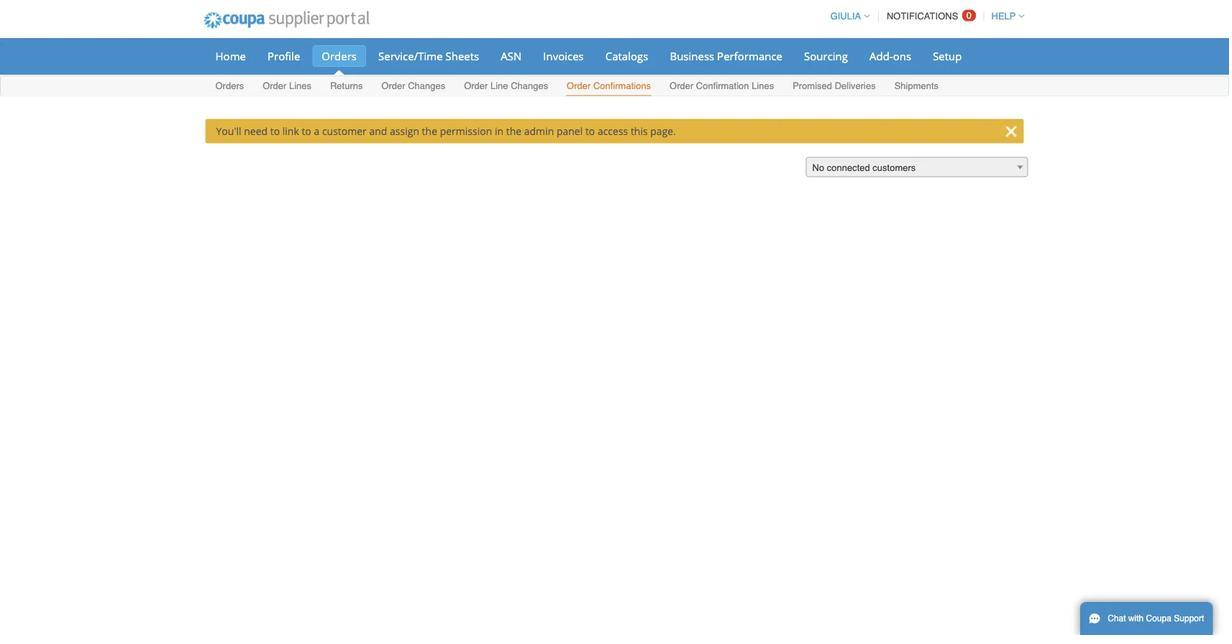 Task type: describe. For each thing, give the bounding box(es) containing it.
chat with coupa support button
[[1080, 603, 1213, 636]]

a
[[314, 124, 320, 138]]

in
[[495, 124, 504, 138]]

lines inside order confirmation lines link
[[752, 81, 774, 91]]

setup
[[933, 49, 962, 63]]

ons
[[893, 49, 911, 63]]

business
[[670, 49, 714, 63]]

order for order confirmation lines
[[670, 81, 694, 91]]

and
[[369, 124, 387, 138]]

order line changes link
[[463, 77, 549, 96]]

access
[[598, 124, 628, 138]]

sheets
[[446, 49, 479, 63]]

order confirmations link
[[566, 77, 652, 96]]

shipments
[[895, 81, 939, 91]]

this
[[631, 124, 648, 138]]

add-ons link
[[860, 45, 921, 67]]

profile
[[268, 49, 300, 63]]

orders for the leftmost orders link
[[215, 81, 244, 91]]

3 to from the left
[[585, 124, 595, 138]]

order changes
[[381, 81, 445, 91]]

chat with coupa support
[[1108, 614, 1204, 624]]

order confirmation lines link
[[669, 77, 775, 96]]

invoices link
[[534, 45, 593, 67]]

2 the from the left
[[506, 124, 522, 138]]

service/time
[[378, 49, 443, 63]]

shipments link
[[894, 77, 939, 96]]

chat
[[1108, 614, 1126, 624]]

connected
[[827, 163, 870, 173]]

returns link
[[329, 77, 364, 96]]

coupa supplier portal image
[[194, 2, 379, 38]]

help
[[992, 11, 1016, 22]]

asn
[[501, 49, 522, 63]]

you'll need to link to a customer and assign the permission in the admin panel to access this page.
[[216, 124, 676, 138]]

No connected customers text field
[[807, 158, 1027, 178]]

giulia link
[[824, 11, 870, 22]]

no
[[812, 163, 824, 173]]

no connected customers
[[812, 163, 916, 173]]

1 changes from the left
[[408, 81, 445, 91]]



Task type: locate. For each thing, give the bounding box(es) containing it.
orders down "home" link
[[215, 81, 244, 91]]

1 vertical spatial orders
[[215, 81, 244, 91]]

help link
[[985, 11, 1025, 22]]

orders
[[322, 49, 357, 63], [215, 81, 244, 91]]

order inside order confirmation lines link
[[670, 81, 694, 91]]

order for order confirmations
[[567, 81, 591, 91]]

lines inside order lines link
[[289, 81, 311, 91]]

0 horizontal spatial the
[[422, 124, 437, 138]]

0 horizontal spatial orders
[[215, 81, 244, 91]]

need
[[244, 124, 268, 138]]

order inside order line changes link
[[464, 81, 488, 91]]

1 horizontal spatial orders link
[[312, 45, 366, 67]]

with
[[1129, 614, 1144, 624]]

changes right line
[[511, 81, 548, 91]]

order down business
[[670, 81, 694, 91]]

0 horizontal spatial to
[[270, 124, 280, 138]]

order
[[263, 81, 287, 91], [381, 81, 405, 91], [464, 81, 488, 91], [567, 81, 591, 91], [670, 81, 694, 91]]

asn link
[[491, 45, 531, 67]]

4 order from the left
[[567, 81, 591, 91]]

order inside order confirmations link
[[567, 81, 591, 91]]

order for order line changes
[[464, 81, 488, 91]]

1 horizontal spatial to
[[302, 124, 311, 138]]

the right in
[[506, 124, 522, 138]]

setup link
[[924, 45, 971, 67]]

2 lines from the left
[[752, 81, 774, 91]]

returns
[[330, 81, 363, 91]]

to right "panel"
[[585, 124, 595, 138]]

performance
[[717, 49, 783, 63]]

to
[[270, 124, 280, 138], [302, 124, 311, 138], [585, 124, 595, 138]]

order for order lines
[[263, 81, 287, 91]]

catalogs
[[605, 49, 648, 63]]

service/time sheets
[[378, 49, 479, 63]]

catalogs link
[[596, 45, 658, 67]]

business performance link
[[661, 45, 792, 67]]

order lines
[[263, 81, 311, 91]]

sourcing link
[[795, 45, 857, 67]]

order inside order lines link
[[263, 81, 287, 91]]

order confirmations
[[567, 81, 651, 91]]

coupa
[[1146, 614, 1172, 624]]

add-ons
[[870, 49, 911, 63]]

No connected customers field
[[806, 157, 1028, 178]]

promised deliveries
[[793, 81, 876, 91]]

order down service/time
[[381, 81, 405, 91]]

navigation
[[824, 2, 1025, 30]]

0 horizontal spatial orders link
[[215, 77, 245, 96]]

promised
[[793, 81, 832, 91]]

profile link
[[258, 45, 310, 67]]

home
[[215, 49, 246, 63]]

order line changes
[[464, 81, 548, 91]]

panel
[[557, 124, 583, 138]]

giulia
[[831, 11, 861, 22]]

order left line
[[464, 81, 488, 91]]

you'll
[[216, 124, 241, 138]]

confirmations
[[593, 81, 651, 91]]

orders link
[[312, 45, 366, 67], [215, 77, 245, 96]]

sourcing
[[804, 49, 848, 63]]

1 horizontal spatial changes
[[511, 81, 548, 91]]

lines down performance
[[752, 81, 774, 91]]

1 the from the left
[[422, 124, 437, 138]]

order confirmation lines
[[670, 81, 774, 91]]

1 order from the left
[[263, 81, 287, 91]]

changes
[[408, 81, 445, 91], [511, 81, 548, 91]]

business performance
[[670, 49, 783, 63]]

1 to from the left
[[270, 124, 280, 138]]

customers
[[873, 163, 916, 173]]

service/time sheets link
[[369, 45, 489, 67]]

orders for rightmost orders link
[[322, 49, 357, 63]]

lines down the profile link
[[289, 81, 311, 91]]

add-
[[870, 49, 893, 63]]

to left link
[[270, 124, 280, 138]]

0 vertical spatial orders link
[[312, 45, 366, 67]]

1 vertical spatial orders link
[[215, 77, 245, 96]]

home link
[[206, 45, 255, 67]]

2 horizontal spatial to
[[585, 124, 595, 138]]

order down the profile link
[[263, 81, 287, 91]]

2 changes from the left
[[511, 81, 548, 91]]

the right 'assign'
[[422, 124, 437, 138]]

lines
[[289, 81, 311, 91], [752, 81, 774, 91]]

order down invoices link
[[567, 81, 591, 91]]

1 horizontal spatial orders
[[322, 49, 357, 63]]

confirmation
[[696, 81, 749, 91]]

order lines link
[[262, 77, 312, 96]]

5 order from the left
[[670, 81, 694, 91]]

navigation containing notifications 0
[[824, 2, 1025, 30]]

notifications 0
[[887, 10, 972, 22]]

1 horizontal spatial the
[[506, 124, 522, 138]]

support
[[1174, 614, 1204, 624]]

the
[[422, 124, 437, 138], [506, 124, 522, 138]]

deliveries
[[835, 81, 876, 91]]

order inside order changes link
[[381, 81, 405, 91]]

orders link down "home" link
[[215, 77, 245, 96]]

0 vertical spatial orders
[[322, 49, 357, 63]]

notifications
[[887, 11, 958, 22]]

1 lines from the left
[[289, 81, 311, 91]]

line
[[491, 81, 508, 91]]

3 order from the left
[[464, 81, 488, 91]]

order for order changes
[[381, 81, 405, 91]]

0 horizontal spatial changes
[[408, 81, 445, 91]]

link
[[283, 124, 299, 138]]

to left a
[[302, 124, 311, 138]]

admin
[[524, 124, 554, 138]]

permission
[[440, 124, 492, 138]]

changes down service/time sheets "link"
[[408, 81, 445, 91]]

order changes link
[[381, 77, 446, 96]]

1 horizontal spatial lines
[[752, 81, 774, 91]]

orders link up returns
[[312, 45, 366, 67]]

customer
[[322, 124, 367, 138]]

invoices
[[543, 49, 584, 63]]

0
[[967, 10, 972, 21]]

page.
[[650, 124, 676, 138]]

2 to from the left
[[302, 124, 311, 138]]

orders up returns
[[322, 49, 357, 63]]

0 horizontal spatial lines
[[289, 81, 311, 91]]

2 order from the left
[[381, 81, 405, 91]]

promised deliveries link
[[792, 77, 877, 96]]

assign
[[390, 124, 419, 138]]



